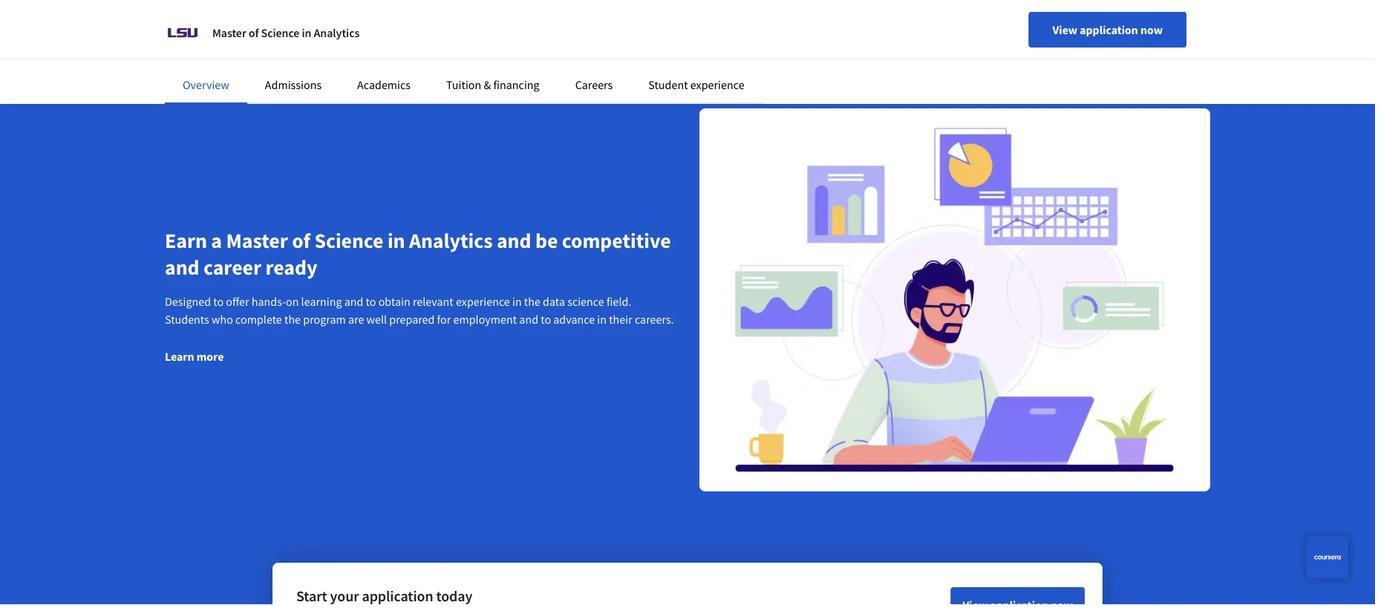 Task type: vqa. For each thing, say whether or not it's contained in the screenshot.
Financing
yes



Task type: describe. For each thing, give the bounding box(es) containing it.
ready
[[265, 254, 317, 280]]

master inside earn a master of science in analytics and be competitive and career ready
[[226, 228, 288, 254]]

overview link
[[183, 77, 229, 92]]

well
[[366, 312, 387, 327]]

and up are
[[344, 294, 363, 309]]

a
[[211, 228, 222, 254]]

tuition & financing
[[446, 77, 540, 92]]

earn
[[165, 228, 207, 254]]

employment
[[453, 312, 517, 327]]

competitive
[[562, 228, 671, 254]]

their
[[609, 312, 632, 327]]

2 horizontal spatial to
[[541, 312, 551, 327]]

now
[[1141, 22, 1163, 37]]

designed
[[165, 294, 211, 309]]

learn more
[[165, 349, 224, 364]]

&
[[484, 77, 491, 92]]

0 vertical spatial master
[[212, 25, 246, 40]]

in up employment
[[512, 294, 522, 309]]

students
[[165, 312, 209, 327]]

1 horizontal spatial to
[[366, 294, 376, 309]]

earn a master of science in analytics and be competitive and career ready
[[165, 228, 671, 280]]

view application now button
[[1029, 12, 1187, 48]]

advance
[[553, 312, 595, 327]]

be
[[535, 228, 558, 254]]

prepared
[[389, 312, 435, 327]]

admissions link
[[265, 77, 322, 92]]

financing
[[493, 77, 540, 92]]

view application now
[[1053, 22, 1163, 37]]

designed to offer hands-on learning and to obtain relevant experience in the data science field. students who complete the program are well prepared for employment and to advance in their careers.
[[165, 294, 674, 327]]

student
[[648, 77, 688, 92]]

are
[[348, 312, 364, 327]]

career
[[203, 254, 261, 280]]

careers
[[575, 77, 613, 92]]

data
[[543, 294, 565, 309]]

view
[[1053, 22, 1078, 37]]

student experience
[[648, 77, 745, 92]]

careers.
[[635, 312, 674, 327]]

master of science in analytics
[[212, 25, 360, 40]]

more
[[197, 349, 224, 364]]

field.
[[607, 294, 631, 309]]

science
[[567, 294, 604, 309]]

in left "their"
[[597, 312, 607, 327]]

complete
[[235, 312, 282, 327]]

tuition
[[446, 77, 481, 92]]

on
[[286, 294, 299, 309]]

learn
[[165, 349, 194, 364]]

learn more link
[[165, 349, 224, 364]]

admissions
[[265, 77, 322, 92]]

science inside earn a master of science in analytics and be competitive and career ready
[[314, 228, 384, 254]]

0 horizontal spatial the
[[284, 312, 301, 327]]

overview
[[183, 77, 229, 92]]



Task type: locate. For each thing, give the bounding box(es) containing it.
1 vertical spatial master
[[226, 228, 288, 254]]

and down earn
[[165, 254, 199, 280]]

and right employment
[[519, 312, 538, 327]]

application
[[1080, 22, 1138, 37]]

0 vertical spatial the
[[524, 294, 541, 309]]

academics link
[[357, 77, 411, 92]]

science up admissions
[[261, 25, 300, 40]]

experience right student
[[690, 77, 745, 92]]

0 horizontal spatial of
[[249, 25, 259, 40]]

louisiana state university logo image
[[165, 15, 200, 50]]

of
[[249, 25, 259, 40], [292, 228, 310, 254]]

experience inside designed to offer hands-on learning and to obtain relevant experience in the data science field. students who complete the program are well prepared for employment and to advance in their careers.
[[456, 294, 510, 309]]

to up the who
[[213, 294, 224, 309]]

student experience link
[[648, 77, 745, 92]]

1 horizontal spatial experience
[[690, 77, 745, 92]]

the
[[524, 294, 541, 309], [284, 312, 301, 327]]

the down 'on'
[[284, 312, 301, 327]]

0 horizontal spatial analytics
[[314, 25, 360, 40]]

analytics inside earn a master of science in analytics and be competitive and career ready
[[409, 228, 493, 254]]

careers link
[[575, 77, 613, 92]]

0 vertical spatial experience
[[690, 77, 745, 92]]

hands-
[[252, 294, 286, 309]]

program
[[303, 312, 346, 327]]

to down data
[[541, 312, 551, 327]]

1 horizontal spatial science
[[314, 228, 384, 254]]

the left data
[[524, 294, 541, 309]]

to
[[213, 294, 224, 309], [366, 294, 376, 309], [541, 312, 551, 327]]

tuition & financing link
[[446, 77, 540, 92]]

relevant
[[413, 294, 454, 309]]

1 horizontal spatial of
[[292, 228, 310, 254]]

master
[[212, 25, 246, 40], [226, 228, 288, 254]]

0 vertical spatial of
[[249, 25, 259, 40]]

and left be at the left of page
[[497, 228, 531, 254]]

1 vertical spatial the
[[284, 312, 301, 327]]

1 vertical spatial of
[[292, 228, 310, 254]]

analytics up the admissions link
[[314, 25, 360, 40]]

0 horizontal spatial science
[[261, 25, 300, 40]]

analytics up "relevant"
[[409, 228, 493, 254]]

analytics
[[314, 25, 360, 40], [409, 228, 493, 254]]

0 vertical spatial analytics
[[314, 25, 360, 40]]

1 horizontal spatial the
[[524, 294, 541, 309]]

experience up employment
[[456, 294, 510, 309]]

1 horizontal spatial analytics
[[409, 228, 493, 254]]

science
[[261, 25, 300, 40], [314, 228, 384, 254]]

experience
[[690, 77, 745, 92], [456, 294, 510, 309]]

for
[[437, 312, 451, 327]]

science up ready
[[314, 228, 384, 254]]

master right louisiana state university logo
[[212, 25, 246, 40]]

in
[[302, 25, 311, 40], [388, 228, 405, 254], [512, 294, 522, 309], [597, 312, 607, 327]]

1 vertical spatial analytics
[[409, 228, 493, 254]]

obtain
[[378, 294, 410, 309]]

0 horizontal spatial to
[[213, 294, 224, 309]]

academics
[[357, 77, 411, 92]]

1 vertical spatial science
[[314, 228, 384, 254]]

and
[[497, 228, 531, 254], [165, 254, 199, 280], [344, 294, 363, 309], [519, 312, 538, 327]]

in up admissions
[[302, 25, 311, 40]]

0 horizontal spatial experience
[[456, 294, 510, 309]]

who
[[212, 312, 233, 327]]

of inside earn a master of science in analytics and be competitive and career ready
[[292, 228, 310, 254]]

offer
[[226, 294, 249, 309]]

0 vertical spatial science
[[261, 25, 300, 40]]

to up well
[[366, 294, 376, 309]]

in inside earn a master of science in analytics and be competitive and career ready
[[388, 228, 405, 254]]

master up career
[[226, 228, 288, 254]]

in up obtain
[[388, 228, 405, 254]]

learning
[[301, 294, 342, 309]]

1 vertical spatial experience
[[456, 294, 510, 309]]



